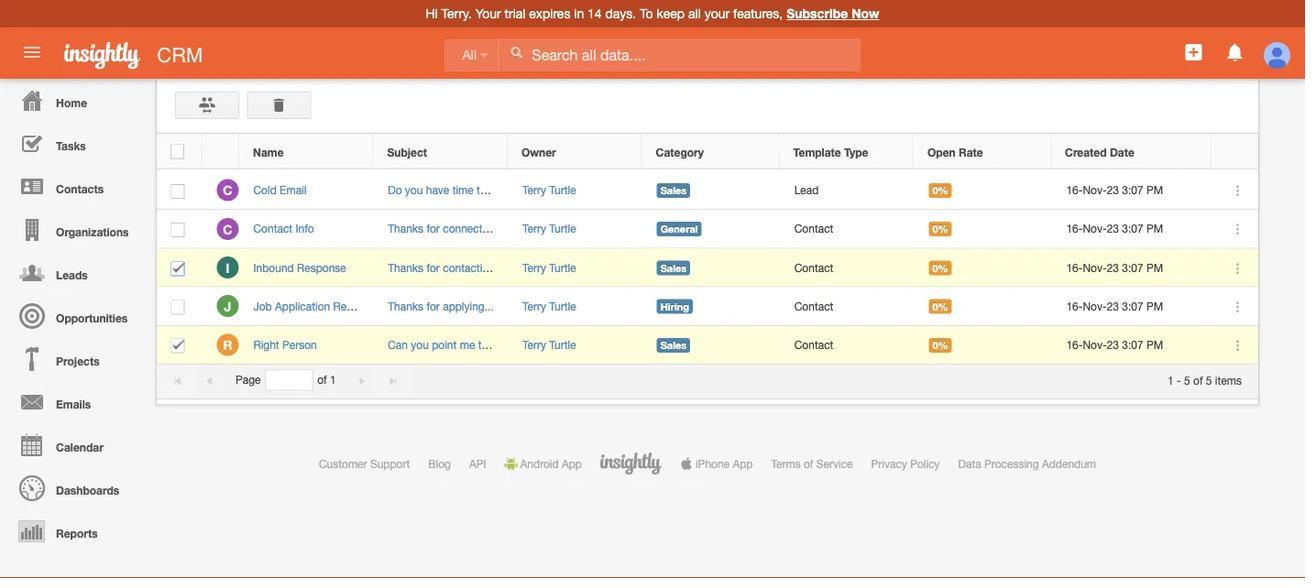 Task type: vqa. For each thing, say whether or not it's contained in the screenshot.
Import Tasks link at the right of the page
no



Task type: locate. For each thing, give the bounding box(es) containing it.
hi terry. your trial expires in 14 days. to keep all your features, subscribe now
[[426, 6, 880, 21]]

1 app from the left
[[562, 457, 582, 470]]

5 3:07 from the top
[[1122, 339, 1144, 351]]

created
[[1065, 146, 1107, 159]]

app for iphone app
[[733, 457, 753, 470]]

5 16- from the top
[[1067, 339, 1083, 351]]

2 5 from the left
[[1206, 374, 1212, 387]]

of right terms
[[804, 457, 814, 470]]

16- inside i 'row'
[[1067, 261, 1083, 274]]

3 turtle from the top
[[549, 261, 576, 274]]

iphone
[[696, 457, 730, 470]]

sales cell down category
[[643, 171, 780, 210]]

subscribe
[[787, 6, 848, 21]]

3 terry turtle link from the top
[[522, 261, 576, 274]]

3:07 inside i 'row'
[[1122, 261, 1144, 274]]

1 nov- from the top
[[1083, 184, 1107, 197]]

1 left - at the right of page
[[1168, 374, 1174, 387]]

1 vertical spatial to
[[478, 339, 488, 351]]

1 3:07 from the top
[[1122, 184, 1144, 197]]

opportunities
[[56, 312, 128, 325]]

for for c
[[427, 222, 440, 235]]

pm for time
[[1147, 184, 1164, 197]]

16-
[[1067, 184, 1083, 197], [1067, 222, 1083, 235], [1067, 261, 1083, 274], [1067, 300, 1083, 313], [1067, 339, 1083, 351]]

1 terry turtle from the top
[[522, 184, 576, 197]]

0 horizontal spatial app
[[562, 457, 582, 470]]

app for android app
[[562, 457, 582, 470]]

3:07 inside j "row"
[[1122, 300, 1144, 313]]

now
[[852, 6, 880, 21]]

organizations
[[56, 226, 129, 238]]

23 inside i 'row'
[[1107, 261, 1119, 274]]

terry down the connect?
[[522, 222, 546, 235]]

nov- inside i 'row'
[[1083, 261, 1107, 274]]

trial
[[505, 6, 526, 21]]

terry inside i 'row'
[[522, 261, 546, 274]]

to right me in the bottom left of the page
[[478, 339, 488, 351]]

0% cell for me
[[915, 326, 1052, 365]]

16- for time
[[1067, 184, 1083, 197]]

subscribe now link
[[787, 6, 880, 21]]

1 0% cell from the top
[[915, 171, 1052, 210]]

days.
[[606, 6, 636, 21]]

cell
[[157, 249, 203, 287], [157, 326, 203, 365]]

3 0% cell from the top
[[915, 249, 1052, 287]]

to
[[477, 184, 487, 197], [478, 339, 488, 351]]

5 nov- from the top
[[1083, 339, 1107, 351]]

3 for from the top
[[427, 300, 440, 313]]

2 vertical spatial for
[[427, 300, 440, 313]]

terry turtle down the "owner"
[[522, 184, 576, 197]]

23 for me
[[1107, 339, 1119, 351]]

1 vertical spatial response
[[333, 300, 383, 313]]

app right iphone
[[733, 457, 753, 470]]

4 nov- from the top
[[1083, 300, 1107, 313]]

terry turtle up person?
[[522, 300, 576, 313]]

0% for time
[[933, 185, 948, 197]]

4 16- from the top
[[1067, 300, 1083, 313]]

turtle inside r row
[[549, 339, 576, 351]]

to for c
[[477, 184, 487, 197]]

for left connecting
[[427, 222, 440, 235]]

2 turtle from the top
[[549, 222, 576, 235]]

2 sales cell from the top
[[643, 249, 780, 287]]

2 vertical spatial sales cell
[[643, 326, 780, 365]]

row
[[157, 135, 1258, 169]]

terry turtle inside r row
[[522, 339, 576, 351]]

1 vertical spatial c
[[223, 222, 233, 237]]

2 thanks from the top
[[388, 261, 424, 274]]

0% for me
[[933, 339, 948, 351]]

16-nov-23 3:07 pm cell
[[1052, 171, 1213, 210], [1052, 210, 1213, 249], [1052, 249, 1213, 287], [1052, 287, 1213, 326], [1052, 326, 1213, 365]]

23 inside r row
[[1107, 339, 1119, 351]]

3 16- from the top
[[1067, 261, 1083, 274]]

can you point me to the right person?
[[388, 339, 575, 351]]

terry turtle link for thanks for connecting
[[522, 222, 576, 235]]

response up job application response link
[[297, 261, 346, 274]]

terry for thanks for connecting
[[522, 222, 546, 235]]

1 contact cell from the top
[[780, 210, 915, 249]]

1 right 1 field
[[330, 374, 336, 387]]

2 vertical spatial thanks
[[388, 300, 424, 313]]

processing
[[985, 457, 1039, 470]]

16-nov-23 3:07 pm for me
[[1067, 339, 1164, 351]]

cold
[[253, 184, 277, 197]]

1 sales from the top
[[661, 185, 687, 197]]

for left contacting
[[427, 261, 440, 274]]

1 vertical spatial for
[[427, 261, 440, 274]]

reports link
[[5, 510, 147, 553]]

terry turtle link down the "owner"
[[522, 184, 576, 197]]

3 nov- from the top
[[1083, 261, 1107, 274]]

5 terry turtle link from the top
[[522, 339, 576, 351]]

sales down category
[[661, 185, 687, 197]]

c up i link
[[223, 222, 233, 237]]

crm
[[157, 43, 203, 66]]

thanks for contacting us.
[[388, 261, 513, 274]]

0 vertical spatial thanks
[[388, 222, 424, 235]]

c row up j "row"
[[157, 210, 1259, 249]]

4 3:07 from the top
[[1122, 300, 1144, 313]]

service
[[817, 457, 853, 470]]

terry right 'the'
[[522, 339, 546, 351]]

navigation
[[0, 79, 147, 553]]

contact inside j "row"
[[795, 300, 834, 313]]

nov-
[[1083, 184, 1107, 197], [1083, 222, 1107, 235], [1083, 261, 1107, 274], [1083, 300, 1107, 313], [1083, 339, 1107, 351]]

sales up hiring
[[661, 262, 687, 274]]

4 pm from the top
[[1147, 300, 1164, 313]]

2 vertical spatial sales
[[661, 339, 687, 351]]

5 right - at the right of page
[[1185, 374, 1191, 387]]

2 terry turtle from the top
[[522, 222, 576, 235]]

white image
[[510, 46, 523, 59]]

you for c
[[405, 184, 423, 197]]

cold email
[[253, 184, 307, 197]]

leads
[[56, 269, 88, 281]]

terry turtle for do you have time to connect?
[[522, 184, 576, 197]]

1 terry turtle link from the top
[[522, 184, 576, 197]]

sales down hiring
[[661, 339, 687, 351]]

1 pm from the top
[[1147, 184, 1164, 197]]

0 vertical spatial you
[[405, 184, 423, 197]]

3 0% from the top
[[933, 262, 948, 274]]

in
[[574, 6, 584, 21]]

owner
[[522, 146, 556, 159]]

terry turtle link for do you have time to connect?
[[522, 184, 576, 197]]

of right - at the right of page
[[1194, 374, 1203, 387]]

3 thanks from the top
[[388, 300, 424, 313]]

1 thanks from the top
[[388, 222, 424, 235]]

you
[[405, 184, 423, 197], [411, 339, 429, 351]]

nov- for us.
[[1083, 261, 1107, 274]]

sales for c
[[661, 185, 687, 197]]

5 pm from the top
[[1147, 339, 1164, 351]]

you right do
[[405, 184, 423, 197]]

5 terry from the top
[[522, 339, 546, 351]]

c row down category
[[157, 171, 1259, 210]]

1 turtle from the top
[[549, 184, 576, 197]]

4 0% from the top
[[933, 301, 948, 313]]

23 inside j "row"
[[1107, 300, 1119, 313]]

2 app from the left
[[733, 457, 753, 470]]

you inside r row
[[411, 339, 429, 351]]

terms of service link
[[771, 457, 853, 470]]

cell left r
[[157, 326, 203, 365]]

0 vertical spatial c
[[223, 183, 233, 198]]

sales inside i 'row'
[[661, 262, 687, 274]]

3:07 inside r row
[[1122, 339, 1144, 351]]

r
[[223, 338, 232, 353]]

you inside c 'row'
[[405, 184, 423, 197]]

3 contact cell from the top
[[780, 287, 915, 326]]

contact for i
[[795, 261, 834, 274]]

thanks
[[388, 222, 424, 235], [388, 261, 424, 274], [388, 300, 424, 313]]

inbound response link
[[253, 261, 356, 274]]

terry turtle right 'the'
[[522, 339, 576, 351]]

contacts
[[56, 182, 104, 195]]

can you point me to the right person? link
[[388, 339, 575, 351]]

dashboards
[[56, 484, 119, 497]]

data processing addendum
[[959, 457, 1097, 470]]

5 23 from the top
[[1107, 339, 1119, 351]]

open rate
[[928, 146, 983, 159]]

2 terry from the top
[[522, 222, 546, 235]]

terry turtle link for can you point me to the right person?
[[522, 339, 576, 351]]

3 pm from the top
[[1147, 261, 1164, 274]]

1 for from the top
[[427, 222, 440, 235]]

sales cell down general
[[643, 249, 780, 287]]

1 23 from the top
[[1107, 184, 1119, 197]]

2 cell from the top
[[157, 326, 203, 365]]

inbound
[[253, 261, 294, 274]]

0 vertical spatial cell
[[157, 249, 203, 287]]

do you have time to connect?
[[388, 184, 535, 197]]

16- inside r row
[[1067, 339, 1083, 351]]

3 terry turtle from the top
[[522, 261, 576, 274]]

contact inside i 'row'
[[795, 261, 834, 274]]

app
[[562, 457, 582, 470], [733, 457, 753, 470]]

0% inside i 'row'
[[933, 262, 948, 274]]

the
[[491, 339, 507, 351]]

1 c link from the top
[[217, 179, 239, 201]]

thanks for applying... link
[[388, 300, 494, 313]]

response right application on the left of the page
[[333, 300, 383, 313]]

2 terry turtle link from the top
[[522, 222, 576, 235]]

1 vertical spatial sales
[[661, 262, 687, 274]]

1 16-nov-23 3:07 pm from the top
[[1067, 184, 1164, 197]]

sales cell down hiring
[[643, 326, 780, 365]]

features,
[[733, 6, 783, 21]]

android app
[[520, 457, 582, 470]]

2 sales from the top
[[661, 262, 687, 274]]

connecting
[[443, 222, 498, 235]]

nov- inside r row
[[1083, 339, 1107, 351]]

terry
[[522, 184, 546, 197], [522, 222, 546, 235], [522, 261, 546, 274], [522, 300, 546, 313], [522, 339, 546, 351]]

5 terry turtle from the top
[[522, 339, 576, 351]]

sales for i
[[661, 262, 687, 274]]

terry turtle link right the us.
[[522, 261, 576, 274]]

j
[[224, 299, 231, 314]]

5 0% cell from the top
[[915, 326, 1052, 365]]

3 16-nov-23 3:07 pm from the top
[[1067, 261, 1164, 274]]

5 turtle from the top
[[549, 339, 576, 351]]

None checkbox
[[171, 223, 185, 238]]

3 23 from the top
[[1107, 261, 1119, 274]]

template type
[[793, 146, 869, 159]]

0% cell for time
[[915, 171, 1052, 210]]

23
[[1107, 184, 1119, 197], [1107, 222, 1119, 235], [1107, 261, 1119, 274], [1107, 300, 1119, 313], [1107, 339, 1119, 351]]

0 vertical spatial c link
[[217, 179, 239, 201]]

terry up right
[[522, 300, 546, 313]]

general
[[661, 223, 698, 235]]

0 vertical spatial to
[[477, 184, 487, 197]]

1 horizontal spatial 1
[[1168, 374, 1174, 387]]

1 cell from the top
[[157, 249, 203, 287]]

terry inside r row
[[522, 339, 546, 351]]

right person
[[253, 339, 317, 351]]

3 sales from the top
[[661, 339, 687, 351]]

pm inside i 'row'
[[1147, 261, 1164, 274]]

category
[[656, 146, 704, 159]]

2 nov- from the top
[[1083, 222, 1107, 235]]

terry turtle link up person?
[[522, 300, 576, 313]]

16-nov-23 3:07 pm inside i 'row'
[[1067, 261, 1164, 274]]

contact for c
[[795, 222, 834, 235]]

for inside c 'row'
[[427, 222, 440, 235]]

1 16-nov-23 3:07 pm cell from the top
[[1052, 171, 1213, 210]]

contact cell
[[780, 210, 915, 249], [780, 249, 915, 287], [780, 287, 915, 326], [780, 326, 915, 365]]

to inside r row
[[478, 339, 488, 351]]

notifications image
[[1224, 41, 1246, 63]]

lead cell
[[780, 171, 915, 210]]

c row
[[157, 171, 1259, 210], [157, 210, 1259, 249]]

sales inside c 'row'
[[661, 185, 687, 197]]

nov- for time
[[1083, 184, 1107, 197]]

1 sales cell from the top
[[643, 171, 780, 210]]

0 vertical spatial response
[[297, 261, 346, 274]]

5 16-nov-23 3:07 pm from the top
[[1067, 339, 1164, 351]]

3:07 for me
[[1122, 339, 1144, 351]]

terry right the us.
[[522, 261, 546, 274]]

terry turtle inside i 'row'
[[522, 261, 576, 274]]

terry down the "owner"
[[522, 184, 546, 197]]

0 vertical spatial sales cell
[[643, 171, 780, 210]]

16-nov-23 3:07 pm for time
[[1067, 184, 1164, 197]]

thanks for c
[[388, 222, 424, 235]]

row group
[[157, 171, 1259, 365]]

terry turtle right the us.
[[522, 261, 576, 274]]

None checkbox
[[171, 144, 184, 159], [171, 184, 185, 199], [171, 262, 185, 276], [171, 300, 185, 315], [171, 339, 185, 354], [171, 144, 184, 159], [171, 184, 185, 199], [171, 262, 185, 276], [171, 300, 185, 315], [171, 339, 185, 354]]

3:07
[[1122, 184, 1144, 197], [1122, 222, 1144, 235], [1122, 261, 1144, 274], [1122, 300, 1144, 313], [1122, 339, 1144, 351]]

name
[[253, 146, 284, 159]]

2 contact cell from the top
[[780, 249, 915, 287]]

5 0% from the top
[[933, 339, 948, 351]]

i link
[[217, 257, 239, 279]]

4 turtle from the top
[[549, 300, 576, 313]]

terry turtle link right 'the'
[[522, 339, 576, 351]]

app right android
[[562, 457, 582, 470]]

2 c link from the top
[[217, 218, 239, 240]]

turtle for thanks for connecting
[[549, 222, 576, 235]]

row containing name
[[157, 135, 1258, 169]]

turtle inside i 'row'
[[549, 261, 576, 274]]

4 23 from the top
[[1107, 300, 1119, 313]]

of right 1 field
[[317, 374, 327, 387]]

cell left i
[[157, 249, 203, 287]]

4 terry turtle link from the top
[[522, 300, 576, 313]]

0 horizontal spatial 1
[[330, 374, 336, 387]]

thanks up can
[[388, 300, 424, 313]]

1 vertical spatial sales cell
[[643, 249, 780, 287]]

Search all data.... text field
[[500, 38, 861, 71]]

4 16-nov-23 3:07 pm from the top
[[1067, 300, 1164, 313]]

0% cell
[[915, 171, 1052, 210], [915, 210, 1052, 249], [915, 249, 1052, 287], [915, 287, 1052, 326], [915, 326, 1052, 365]]

1 vertical spatial thanks
[[388, 261, 424, 274]]

4 terry turtle from the top
[[522, 300, 576, 313]]

1 16- from the top
[[1067, 184, 1083, 197]]

all
[[689, 6, 701, 21]]

16-nov-23 3:07 pm inside r row
[[1067, 339, 1164, 351]]

1 vertical spatial cell
[[157, 326, 203, 365]]

job application response link
[[253, 300, 392, 313]]

to for r
[[478, 339, 488, 351]]

pm inside r row
[[1147, 339, 1164, 351]]

1 horizontal spatial 5
[[1206, 374, 1212, 387]]

terry for do you have time to connect?
[[522, 184, 546, 197]]

3:07 for time
[[1122, 184, 1144, 197]]

thanks down do
[[388, 222, 424, 235]]

sales cell for i
[[643, 249, 780, 287]]

for inside i 'row'
[[427, 261, 440, 274]]

16-nov-23 3:07 pm for us.
[[1067, 261, 1164, 274]]

terry turtle down the connect?
[[522, 222, 576, 235]]

reports
[[56, 527, 98, 540]]

2 c from the top
[[223, 222, 233, 237]]

1 vertical spatial you
[[411, 339, 429, 351]]

2 for from the top
[[427, 261, 440, 274]]

contact
[[253, 222, 293, 235], [795, 222, 834, 235], [795, 261, 834, 274], [795, 300, 834, 313], [795, 339, 834, 351]]

to right time
[[477, 184, 487, 197]]

5
[[1185, 374, 1191, 387], [1206, 374, 1212, 387]]

3 3:07 from the top
[[1122, 261, 1144, 274]]

16-nov-23 3:07 pm cell for us.
[[1052, 249, 1213, 287]]

terry turtle for can you point me to the right person?
[[522, 339, 576, 351]]

template
[[793, 146, 841, 159]]

1 c from the top
[[223, 183, 233, 198]]

2 23 from the top
[[1107, 222, 1119, 235]]

23 for us.
[[1107, 261, 1119, 274]]

0 horizontal spatial 5
[[1185, 374, 1191, 387]]

5 16-nov-23 3:07 pm cell from the top
[[1052, 326, 1213, 365]]

2 0% from the top
[[933, 223, 948, 235]]

3 16-nov-23 3:07 pm cell from the top
[[1052, 249, 1213, 287]]

date
[[1110, 146, 1135, 159]]

contact inside r row
[[795, 339, 834, 351]]

3 terry from the top
[[522, 261, 546, 274]]

support
[[370, 457, 410, 470]]

for
[[427, 222, 440, 235], [427, 261, 440, 274], [427, 300, 440, 313]]

sales cell
[[643, 171, 780, 210], [643, 249, 780, 287], [643, 326, 780, 365]]

cold email link
[[253, 184, 316, 197]]

c link left cold
[[217, 179, 239, 201]]

5 left items
[[1206, 374, 1212, 387]]

c link up i link
[[217, 218, 239, 240]]

sales cell for c
[[643, 171, 780, 210]]

for left applying...
[[427, 300, 440, 313]]

customer support link
[[319, 457, 410, 470]]

terry turtle link down the connect?
[[522, 222, 576, 235]]

1 0% from the top
[[933, 185, 948, 197]]

0 vertical spatial for
[[427, 222, 440, 235]]

thanks up job application response thanks for applying...
[[388, 261, 424, 274]]

4 terry from the top
[[522, 300, 546, 313]]

0 vertical spatial sales
[[661, 185, 687, 197]]

sales inside r row
[[661, 339, 687, 351]]

person?
[[535, 339, 575, 351]]

data
[[959, 457, 982, 470]]

1 vertical spatial c link
[[217, 218, 239, 240]]

2 0% cell from the top
[[915, 210, 1052, 249]]

you right can
[[411, 339, 429, 351]]

0%
[[933, 185, 948, 197], [933, 223, 948, 235], [933, 262, 948, 274], [933, 301, 948, 313], [933, 339, 948, 351]]

4 contact cell from the top
[[780, 326, 915, 365]]

cell for i
[[157, 249, 203, 287]]

nov- for me
[[1083, 339, 1107, 351]]

turtle for thanks for contacting us.
[[549, 261, 576, 274]]

1 terry from the top
[[522, 184, 546, 197]]

contact cell for j
[[780, 287, 915, 326]]

16- for us.
[[1067, 261, 1083, 274]]

job application response thanks for applying...
[[253, 300, 494, 313]]

3 sales cell from the top
[[643, 326, 780, 365]]

terry turtle link
[[522, 184, 576, 197], [522, 222, 576, 235], [522, 261, 576, 274], [522, 300, 576, 313], [522, 339, 576, 351]]

thanks for i
[[388, 261, 424, 274]]

expires
[[529, 6, 571, 21]]

0% inside r row
[[933, 339, 948, 351]]

1 horizontal spatial app
[[733, 457, 753, 470]]

tasks link
[[5, 122, 147, 165]]

1
[[330, 374, 336, 387], [1168, 374, 1174, 387]]

2 16-nov-23 3:07 pm from the top
[[1067, 222, 1164, 235]]

thanks inside i 'row'
[[388, 261, 424, 274]]

me
[[460, 339, 475, 351]]

c left cold
[[223, 183, 233, 198]]



Task type: describe. For each thing, give the bounding box(es) containing it.
privacy policy
[[871, 457, 940, 470]]

you for r
[[411, 339, 429, 351]]

hi
[[426, 6, 438, 21]]

16- inside j "row"
[[1067, 300, 1083, 313]]

privacy policy link
[[871, 457, 940, 470]]

of 1
[[317, 374, 336, 387]]

your
[[705, 6, 730, 21]]

i
[[226, 260, 230, 275]]

lead
[[795, 184, 819, 197]]

c for contact info
[[223, 222, 233, 237]]

response inside j "row"
[[333, 300, 383, 313]]

projects
[[56, 355, 100, 368]]

j link
[[217, 295, 239, 317]]

2 3:07 from the top
[[1122, 222, 1144, 235]]

0% cell for us.
[[915, 249, 1052, 287]]

contacts link
[[5, 165, 147, 208]]

j row
[[157, 287, 1259, 326]]

thanks for connecting
[[388, 222, 498, 235]]

contacting
[[443, 261, 495, 274]]

contact cell for i
[[780, 249, 915, 287]]

api
[[469, 457, 486, 470]]

job
[[253, 300, 272, 313]]

terry turtle inside j "row"
[[522, 300, 576, 313]]

terry turtle link for thanks for contacting us.
[[522, 261, 576, 274]]

iphone app
[[696, 457, 753, 470]]

terry turtle for thanks for connecting
[[522, 222, 576, 235]]

1 5 from the left
[[1185, 374, 1191, 387]]

hiring
[[661, 301, 689, 313]]

none checkbox inside c 'row'
[[171, 223, 185, 238]]

1 - 5 of 5 items
[[1168, 374, 1242, 387]]

calendar link
[[5, 424, 147, 467]]

contact info
[[253, 222, 314, 235]]

connect?
[[490, 184, 535, 197]]

home
[[56, 96, 87, 109]]

subject
[[387, 146, 427, 159]]

contact for r
[[795, 339, 834, 351]]

privacy
[[871, 457, 907, 470]]

thanks for connecting link
[[388, 222, 498, 235]]

hiring cell
[[643, 287, 780, 326]]

application
[[275, 300, 330, 313]]

response inside i 'row'
[[297, 261, 346, 274]]

customer
[[319, 457, 367, 470]]

right person link
[[253, 339, 326, 351]]

2 16-nov-23 3:07 pm cell from the top
[[1052, 210, 1213, 249]]

3:07 for us.
[[1122, 261, 1144, 274]]

nov- inside j "row"
[[1083, 300, 1107, 313]]

addendum
[[1042, 457, 1097, 470]]

organizations link
[[5, 208, 147, 251]]

rate
[[959, 146, 983, 159]]

customer support
[[319, 457, 410, 470]]

terry inside j "row"
[[522, 300, 546, 313]]

terry for thanks for contacting us.
[[522, 261, 546, 274]]

right
[[510, 339, 532, 351]]

c link for cold email
[[217, 179, 239, 201]]

0 horizontal spatial of
[[317, 374, 327, 387]]

r row
[[157, 326, 1259, 365]]

open
[[928, 146, 956, 159]]

blog
[[428, 457, 451, 470]]

type
[[844, 146, 869, 159]]

for for i
[[427, 261, 440, 274]]

terry turtle for thanks for contacting us.
[[522, 261, 576, 274]]

dashboards link
[[5, 467, 147, 510]]

16-nov-23 3:07 pm cell for time
[[1052, 171, 1213, 210]]

projects link
[[5, 337, 147, 380]]

pm for me
[[1147, 339, 1164, 351]]

1 field
[[266, 371, 312, 390]]

time
[[453, 184, 474, 197]]

0% inside j "row"
[[933, 301, 948, 313]]

16-nov-23 3:07 pm cell for me
[[1052, 326, 1213, 365]]

all link
[[444, 39, 500, 72]]

all
[[463, 48, 477, 62]]

terry for can you point me to the right person?
[[522, 339, 546, 351]]

have
[[426, 184, 449, 197]]

4 0% cell from the top
[[915, 287, 1052, 326]]

do
[[388, 184, 402, 197]]

info
[[296, 222, 314, 235]]

sales cell for r
[[643, 326, 780, 365]]

inbound response
[[253, 261, 346, 274]]

contact cell for r
[[780, 326, 915, 365]]

thanks for contacting us. link
[[388, 261, 513, 274]]

-
[[1177, 374, 1181, 387]]

for inside j "row"
[[427, 300, 440, 313]]

to
[[640, 6, 653, 21]]

leads link
[[5, 251, 147, 294]]

calendar
[[56, 441, 103, 454]]

point
[[432, 339, 457, 351]]

turtle for can you point me to the right person?
[[549, 339, 576, 351]]

2 horizontal spatial of
[[1194, 374, 1203, 387]]

row group containing c
[[157, 171, 1259, 365]]

us.
[[498, 261, 513, 274]]

data processing addendum link
[[959, 457, 1097, 470]]

emails link
[[5, 380, 147, 424]]

0% for us.
[[933, 262, 948, 274]]

1 c row from the top
[[157, 171, 1259, 210]]

navigation containing home
[[0, 79, 147, 553]]

2 16- from the top
[[1067, 222, 1083, 235]]

cell for r
[[157, 326, 203, 365]]

emails
[[56, 398, 91, 411]]

tasks
[[56, 139, 86, 152]]

2 1 from the left
[[1168, 374, 1174, 387]]

email
[[280, 184, 307, 197]]

16- for me
[[1067, 339, 1083, 351]]

turtle for do you have time to connect?
[[549, 184, 576, 197]]

contact cell for c
[[780, 210, 915, 249]]

2 pm from the top
[[1147, 222, 1164, 235]]

iphone app link
[[680, 457, 753, 470]]

contact info link
[[253, 222, 323, 235]]

api link
[[469, 457, 486, 470]]

1 1 from the left
[[330, 374, 336, 387]]

2 c row from the top
[[157, 210, 1259, 249]]

your
[[476, 6, 501, 21]]

c link for contact info
[[217, 218, 239, 240]]

items
[[1215, 374, 1242, 387]]

c for cold email
[[223, 183, 233, 198]]

do you have time to connect? link
[[388, 184, 535, 197]]

contact for j
[[795, 300, 834, 313]]

blog link
[[428, 457, 451, 470]]

4 16-nov-23 3:07 pm cell from the top
[[1052, 287, 1213, 326]]

thanks inside j "row"
[[388, 300, 424, 313]]

general cell
[[643, 210, 780, 249]]

opportunities link
[[5, 294, 147, 337]]

1 horizontal spatial of
[[804, 457, 814, 470]]

23 for time
[[1107, 184, 1119, 197]]

pm for us.
[[1147, 261, 1164, 274]]

sales for r
[[661, 339, 687, 351]]

applying...
[[443, 300, 494, 313]]

page
[[236, 374, 261, 387]]

policy
[[910, 457, 940, 470]]

pm inside j "row"
[[1147, 300, 1164, 313]]

16-nov-23 3:07 pm inside j "row"
[[1067, 300, 1164, 313]]

terms of service
[[771, 457, 853, 470]]

terry.
[[442, 6, 472, 21]]

i row
[[157, 249, 1259, 287]]

turtle inside j "row"
[[549, 300, 576, 313]]



